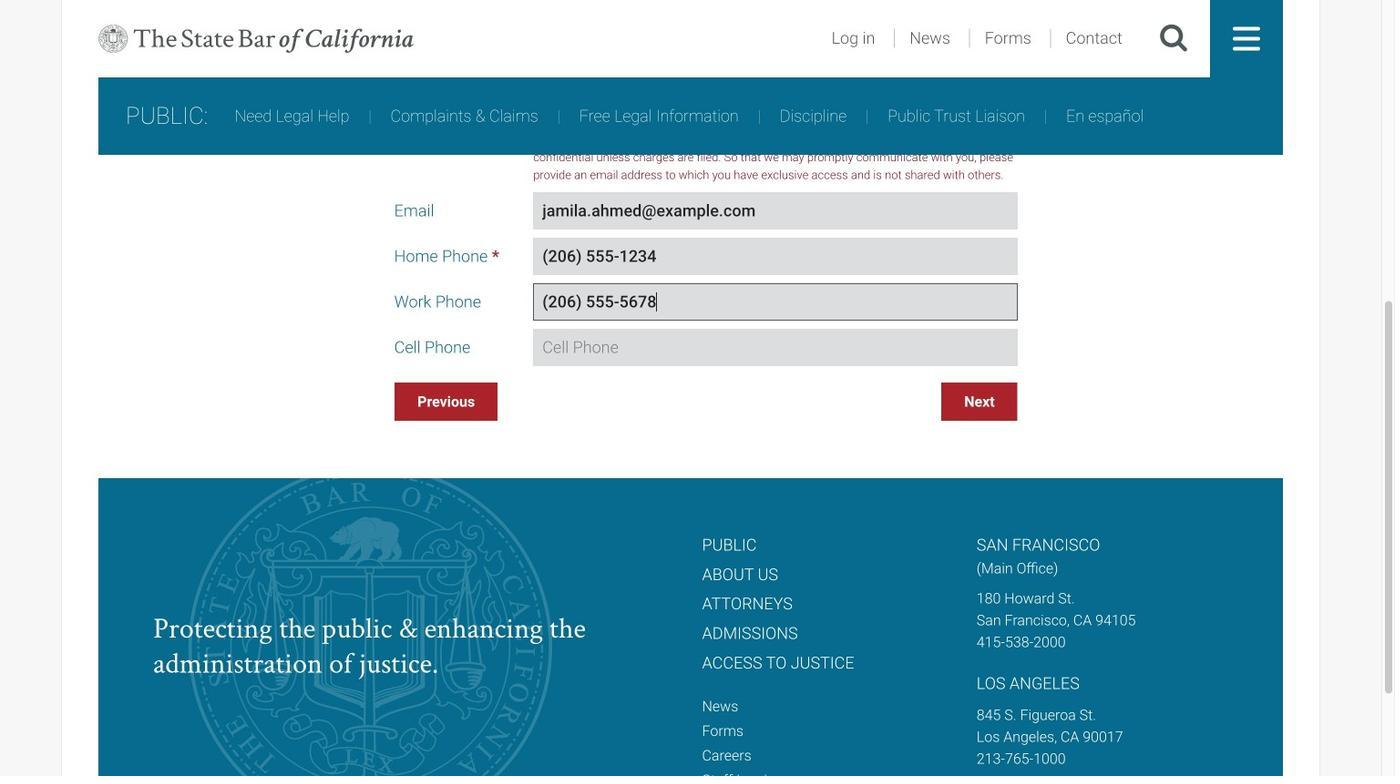 Task type: describe. For each thing, give the bounding box(es) containing it.
Email email field
[[533, 192, 1018, 230]]

Cell Phone telephone field
[[533, 329, 1018, 366]]

search form image
[[1159, 23, 1188, 55]]

logo image
[[98, 0, 414, 77]]

ZIP Code text field
[[849, 85, 1018, 122]]



Task type: locate. For each thing, give the bounding box(es) containing it.
Work Phone telephone field
[[533, 283, 1018, 321]]

City text field
[[533, 40, 1018, 77]]

Home Phone telephone field
[[533, 238, 1018, 275]]

Address 2 text field
[[533, 0, 1018, 31]]



Task type: vqa. For each thing, say whether or not it's contained in the screenshot.
Last Name text box
no



